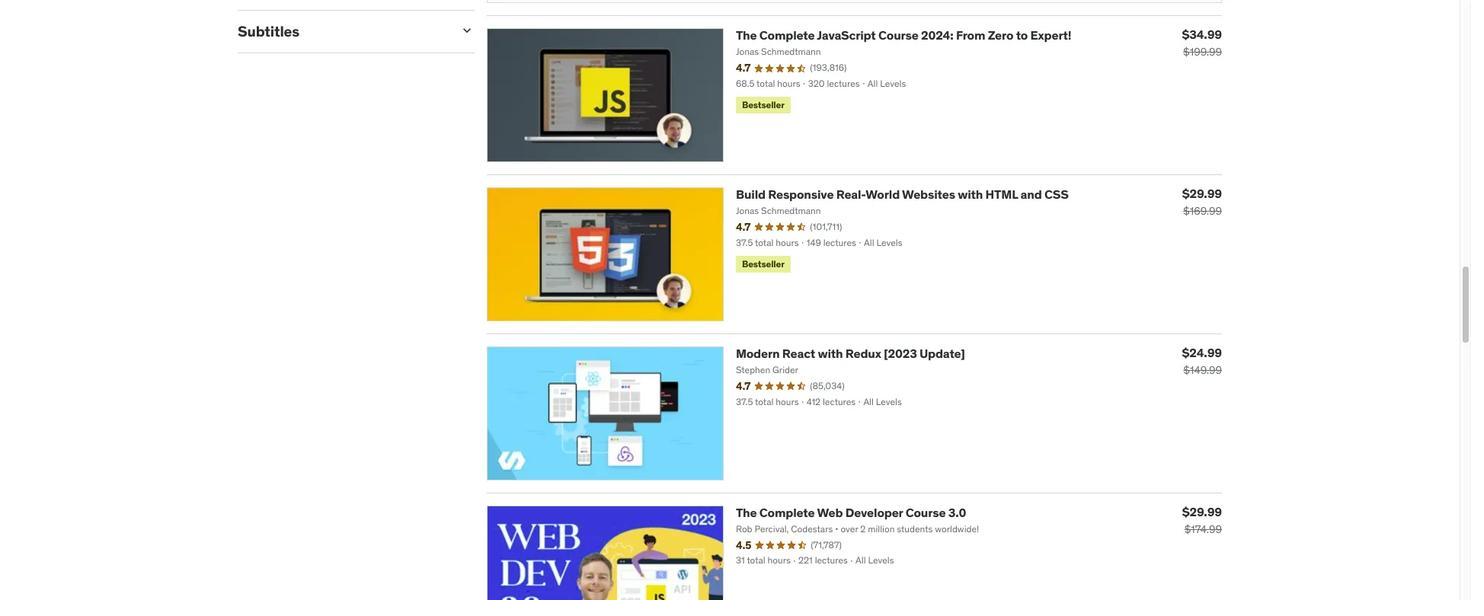 Task type: describe. For each thing, give the bounding box(es) containing it.
the complete javascript course 2024: from zero to expert! link
[[736, 28, 1072, 43]]

build responsive real-world websites with html and css
[[736, 187, 1069, 202]]

to
[[1017, 28, 1028, 43]]

update]
[[920, 346, 966, 361]]

real-
[[837, 187, 866, 202]]

and
[[1021, 187, 1042, 202]]

zero
[[988, 28, 1014, 43]]

$34.99
[[1183, 27, 1223, 42]]

$24.99
[[1183, 345, 1223, 360]]

$174.99
[[1185, 523, 1223, 536]]

$169.99
[[1184, 204, 1223, 218]]

$29.99 $174.99
[[1183, 504, 1223, 536]]

$24.99 $149.99
[[1183, 345, 1223, 377]]

web
[[817, 505, 843, 520]]

modern react with redux [2023 update]
[[736, 346, 966, 361]]

the complete javascript course 2024: from zero to expert!
[[736, 28, 1072, 43]]

modern react with redux [2023 update] link
[[736, 346, 966, 361]]

javascript
[[817, 28, 876, 43]]

subtitles button
[[238, 22, 447, 41]]

$29.99 $169.99
[[1183, 186, 1223, 218]]

html
[[986, 187, 1018, 202]]

$29.99 for build responsive real-world websites with html and css
[[1183, 186, 1223, 201]]

css
[[1045, 187, 1069, 202]]

$199.99
[[1184, 45, 1223, 59]]

0 vertical spatial course
[[879, 28, 919, 43]]

subtitles
[[238, 22, 300, 41]]

the complete web developer course 3.0 link
[[736, 505, 967, 520]]

3.0
[[949, 505, 967, 520]]

complete for web
[[760, 505, 815, 520]]



Task type: locate. For each thing, give the bounding box(es) containing it.
complete
[[760, 28, 815, 43], [760, 505, 815, 520]]

websites
[[903, 187, 956, 202]]

with
[[958, 187, 983, 202], [818, 346, 843, 361]]

redux
[[846, 346, 882, 361]]

modern
[[736, 346, 780, 361]]

1 complete from the top
[[760, 28, 815, 43]]

$149.99
[[1184, 363, 1223, 377]]

the complete web developer course 3.0
[[736, 505, 967, 520]]

1 the from the top
[[736, 28, 757, 43]]

$29.99 for the complete web developer course 3.0
[[1183, 504, 1223, 520]]

$34.99 $199.99
[[1183, 27, 1223, 59]]

the
[[736, 28, 757, 43], [736, 505, 757, 520]]

0 vertical spatial the
[[736, 28, 757, 43]]

1 $29.99 from the top
[[1183, 186, 1223, 201]]

the for the complete javascript course 2024: from zero to expert!
[[736, 28, 757, 43]]

from
[[956, 28, 986, 43]]

world
[[866, 187, 900, 202]]

1 vertical spatial $29.99
[[1183, 504, 1223, 520]]

responsive
[[769, 187, 834, 202]]

expert!
[[1031, 28, 1072, 43]]

with left html
[[958, 187, 983, 202]]

2 the from the top
[[736, 505, 757, 520]]

react
[[783, 346, 816, 361]]

developer
[[846, 505, 903, 520]]

complete left web
[[760, 505, 815, 520]]

2024:
[[921, 28, 954, 43]]

with right react
[[818, 346, 843, 361]]

0 horizontal spatial with
[[818, 346, 843, 361]]

0 vertical spatial $29.99
[[1183, 186, 1223, 201]]

course left "3.0"
[[906, 505, 946, 520]]

$29.99 up $174.99
[[1183, 504, 1223, 520]]

2 complete from the top
[[760, 505, 815, 520]]

1 vertical spatial complete
[[760, 505, 815, 520]]

small image
[[460, 23, 475, 38]]

2 $29.99 from the top
[[1183, 504, 1223, 520]]

complete left javascript
[[760, 28, 815, 43]]

build responsive real-world websites with html and css link
[[736, 187, 1069, 202]]

course left 2024:
[[879, 28, 919, 43]]

0 vertical spatial complete
[[760, 28, 815, 43]]

build
[[736, 187, 766, 202]]

[2023
[[884, 346, 917, 361]]

1 vertical spatial course
[[906, 505, 946, 520]]

the for the complete web developer course 3.0
[[736, 505, 757, 520]]

$29.99 up $169.99 on the top of page
[[1183, 186, 1223, 201]]

1 horizontal spatial with
[[958, 187, 983, 202]]

0 vertical spatial with
[[958, 187, 983, 202]]

course
[[879, 28, 919, 43], [906, 505, 946, 520]]

1 vertical spatial with
[[818, 346, 843, 361]]

1 vertical spatial the
[[736, 505, 757, 520]]

$29.99
[[1183, 186, 1223, 201], [1183, 504, 1223, 520]]

complete for javascript
[[760, 28, 815, 43]]



Task type: vqa. For each thing, say whether or not it's contained in the screenshot.
You related to searched
no



